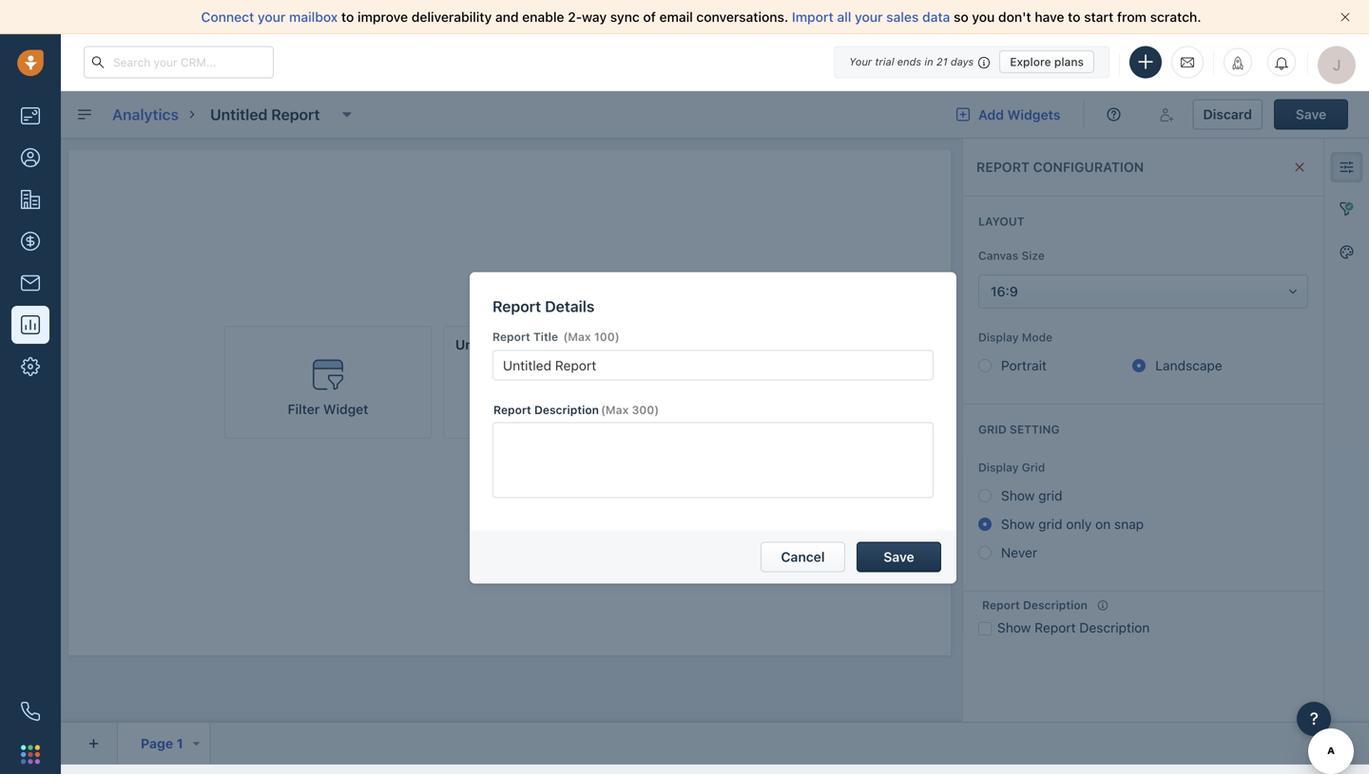Task type: describe. For each thing, give the bounding box(es) containing it.
21
[[936, 56, 948, 68]]

2 your from the left
[[855, 9, 883, 25]]

don't
[[998, 9, 1031, 25]]

and
[[495, 9, 519, 25]]

freshworks switcher image
[[21, 746, 40, 765]]

import all your sales data link
[[792, 9, 954, 25]]

what's new image
[[1231, 57, 1245, 70]]

so
[[954, 9, 969, 25]]

2-
[[568, 9, 582, 25]]

start
[[1084, 9, 1114, 25]]

close image
[[1341, 12, 1350, 22]]

plans
[[1054, 55, 1084, 68]]

have
[[1035, 9, 1065, 25]]

email
[[659, 9, 693, 25]]

way
[[582, 9, 607, 25]]

from
[[1117, 9, 1147, 25]]

of
[[643, 9, 656, 25]]

your
[[849, 56, 872, 68]]

phone image
[[21, 703, 40, 722]]

enable
[[522, 9, 564, 25]]

explore plans link
[[1000, 50, 1094, 73]]

conversations.
[[696, 9, 789, 25]]

trial
[[875, 56, 894, 68]]

connect
[[201, 9, 254, 25]]

phone element
[[11, 693, 49, 731]]

days
[[951, 56, 974, 68]]



Task type: locate. For each thing, give the bounding box(es) containing it.
import
[[792, 9, 834, 25]]

2 to from the left
[[1068, 9, 1081, 25]]

ends
[[897, 56, 922, 68]]

1 your from the left
[[258, 9, 286, 25]]

explore plans
[[1010, 55, 1084, 68]]

0 horizontal spatial your
[[258, 9, 286, 25]]

sales
[[886, 9, 919, 25]]

to
[[341, 9, 354, 25], [1068, 9, 1081, 25]]

send email image
[[1181, 54, 1194, 70]]

all
[[837, 9, 851, 25]]

your
[[258, 9, 286, 25], [855, 9, 883, 25]]

Search your CRM... text field
[[84, 46, 274, 78]]

1 horizontal spatial to
[[1068, 9, 1081, 25]]

mailbox
[[289, 9, 338, 25]]

connect your mailbox link
[[201, 9, 341, 25]]

in
[[925, 56, 933, 68]]

data
[[922, 9, 950, 25]]

to right mailbox
[[341, 9, 354, 25]]

you
[[972, 9, 995, 25]]

improve
[[358, 9, 408, 25]]

sync
[[610, 9, 640, 25]]

to left start
[[1068, 9, 1081, 25]]

explore
[[1010, 55, 1051, 68]]

0 horizontal spatial to
[[341, 9, 354, 25]]

your trial ends in 21 days
[[849, 56, 974, 68]]

deliverability
[[412, 9, 492, 25]]

your left mailbox
[[258, 9, 286, 25]]

1 horizontal spatial your
[[855, 9, 883, 25]]

your right all
[[855, 9, 883, 25]]

1 to from the left
[[341, 9, 354, 25]]

scratch.
[[1150, 9, 1202, 25]]

connect your mailbox to improve deliverability and enable 2-way sync of email conversations. import all your sales data so you don't have to start from scratch.
[[201, 9, 1202, 25]]



Task type: vqa. For each thing, say whether or not it's contained in the screenshot.
plan
no



